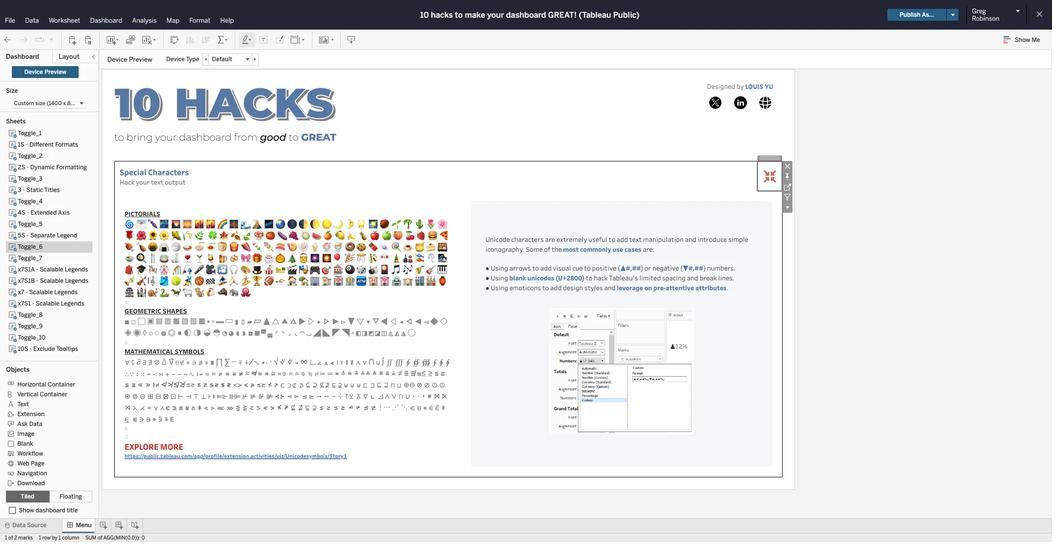 Task type: describe. For each thing, give the bounding box(es) containing it.
🌺
[[136, 230, 146, 241]]

🍃
[[242, 230, 252, 241]]

positive
[[592, 264, 617, 273]]

marks. press enter to open the view data window.. use arrow keys to navigate data visualization elements. image
[[758, 162, 782, 191]]

device inside button
[[24, 69, 43, 76]]

1 vertical spatial add
[[540, 264, 552, 273]]

characters
[[511, 235, 544, 244]]

🍇
[[289, 230, 299, 241]]

show for show me
[[1015, 37, 1030, 44]]

cue
[[572, 264, 583, 273]]

legends for x7s1b - scalable legends
[[65, 278, 88, 285]]

greg robinson
[[972, 7, 1000, 22]]

◒
[[203, 327, 211, 338]]

∣
[[336, 356, 338, 368]]

text option
[[6, 400, 85, 409]]

4s
[[18, 210, 26, 217]]

extension
[[17, 411, 45, 418]]

▲#,##
[[620, 264, 641, 272]]

commonly
[[580, 245, 611, 254]]

∺
[[159, 368, 163, 379]]

1 row by 1 column
[[39, 536, 79, 542]]

⊦
[[209, 390, 211, 402]]

⊬
[[242, 390, 248, 402]]

collapse image
[[90, 54, 96, 60]]

simple
[[728, 235, 749, 244]]

🌅
[[183, 218, 192, 230]]

titles
[[44, 187, 60, 194]]

0 vertical spatial dashboard
[[506, 10, 546, 20]]

▧
[[181, 316, 188, 327]]

1 horizontal spatial your
[[487, 10, 504, 20]]

🌰
[[380, 218, 390, 230]]

🌉
[[229, 218, 239, 230]]

more options image
[[782, 203, 793, 213]]

🏥
[[333, 275, 343, 287]]

show for show dashboard title
[[19, 508, 34, 515]]

⊃⊄
[[287, 379, 297, 390]]

⋩
[[341, 402, 346, 413]]

🍏
[[381, 230, 391, 241]]

as...
[[922, 11, 934, 18]]

🏯
[[125, 287, 134, 298]]

objects list box
[[6, 377, 92, 489]]

🍑
[[393, 230, 403, 241]]

size
[[35, 100, 45, 107]]

⊐
[[370, 379, 375, 390]]

≗
[[341, 368, 346, 379]]

web page option
[[6, 459, 85, 469]]

2 using from the top
[[491, 274, 508, 283]]

1 horizontal spatial device preview
[[107, 56, 152, 63]]

container for vertical container
[[40, 392, 67, 398]]

1 using from the top
[[491, 264, 508, 273]]

clear sheet image
[[141, 35, 157, 45]]

workflow
[[17, 451, 43, 458]]

to up unicodes
[[532, 264, 539, 273]]

∜
[[287, 356, 293, 368]]

lines.
[[718, 274, 735, 283]]

◡
[[307, 327, 311, 338]]

∢
[[330, 356, 335, 368]]

◇
[[440, 316, 448, 327]]

to up styles
[[586, 274, 592, 283]]

publish as...
[[900, 11, 934, 18]]

data source
[[12, 523, 47, 530]]

- for 5s
[[27, 232, 29, 239]]

≯
[[168, 379, 172, 390]]

text inside unicode characters are extremely useful to add text manipulation and introduce simple iconography. some of the
[[629, 235, 642, 244]]

◩
[[369, 327, 374, 338]]

web
[[17, 461, 29, 468]]

2 vertical spatial add
[[550, 284, 562, 293]]

add inside unicode characters are extremely useful to add text manipulation and introduce simple iconography. some of the
[[617, 235, 628, 244]]

your inside special characters hack your text output
[[136, 178, 150, 187]]

🎬
[[287, 264, 297, 275]]

legend
[[57, 232, 77, 239]]

2 ( from the left
[[681, 264, 683, 273]]

≮
[[161, 379, 166, 390]]

◕
[[229, 327, 234, 338]]

1 vertical spatial dashboard
[[36, 508, 65, 515]]

replay animation image
[[48, 36, 54, 42]]

louis
[[745, 82, 764, 90]]

►
[[332, 316, 340, 327]]

🍙
[[159, 241, 169, 252]]

download image
[[347, 35, 357, 45]]

⠀ ⠀ explore more https://public.tableau.com/app/profile/extension.activities/viz/unicodesymbols/story1
[[125, 425, 347, 460]]

publish
[[900, 11, 921, 18]]

scalable for x7s1a
[[40, 267, 63, 273]]

√
[[274, 356, 278, 368]]

download option
[[6, 479, 85, 489]]

🎪
[[264, 264, 274, 275]]

data inside ask data 'option'
[[29, 421, 42, 428]]

∃
[[142, 356, 147, 368]]

formatting
[[56, 164, 87, 171]]

▾
[[366, 316, 371, 327]]

⋝
[[256, 402, 261, 413]]

🐗
[[217, 287, 227, 298]]

size
[[6, 88, 18, 94]]

🌕
[[322, 218, 332, 230]]

🌔
[[310, 218, 320, 230]]

geometric
[[125, 307, 161, 315]]

1 vertical spatial and
[[687, 274, 698, 283]]

◞
[[287, 327, 292, 338]]

◮
[[401, 327, 406, 338]]

greg
[[972, 7, 986, 15]]

(u+2800)
[[556, 274, 585, 282]]

data for data
[[25, 17, 39, 24]]

2 ) from the left
[[703, 264, 706, 273]]

explore
[[125, 442, 159, 452]]

blank option
[[6, 439, 85, 449]]

○
[[148, 327, 153, 338]]

◪
[[375, 327, 380, 338]]

≥
[[428, 368, 433, 379]]

- for x7s1
[[32, 301, 34, 308]]

🎻
[[136, 275, 146, 287]]

🏢
[[310, 275, 320, 287]]

3 using from the top
[[491, 284, 508, 293]]

🌁
[[136, 218, 146, 230]]

● inside pictorials 🌀 🌁 🌂 🌃 🌄 🌅 🌆 🌇 🌈 🌉 🌊 🌋 🌌 🌏 🌑 🌓 🌔 🌕 🌙 🌛 🌟 🌠 🌰 🌱 🌴 🌵 🌷 🌸 🌹 🌺 🌻 🌼 🌽 🌾 🌿  🍀 🍁 🍂 🍃 🍄 🍅 🍆 🍇 🍈 🍉 🍊 🍋 🍌 🍍 🍎 🍏 🍑 🍒 🍓 🍔 🍕 🍖 🍗 🍘 🍙 🍚 🍛 🍜 🍝 🍞 🍟 🍠 🍡 🍢 🍣 🍤 🍥 🍦 🍧 🍨 🍩 🍪 🍫 🍬 🍭 🍮 🍯 🍰 🍱 🍲 🍳 🍴 🍵 🍶 🍷 🍸 🍹 🍺 🍻 🎀 🎁 🎂 🎃 🎄 🎅 🎆 🎇 🎈 🎉 🎊 🎋 🎌 🎍 🎎 🎏 🎐 🎑 🎒 🎓 🎠 🎡 🎢 🎣 🎤 🎥 🎦 🎧 🎨 🎩 🎪 🎫 🎬 🎭 🎮 🎯 🎰 🎱 🎲 🎳 🎴 🎵 🎶 🎷 🎸 🎹 🎺 🎻 🎼 🎽 🎾 🎿 🏀 🏁 🏂 🏃 🏄 🏆 🏈 🏊 🏠 🏡 🏢 🏣 🏥 🏦 🏧 🏨 🏩 🏪 🏫 🏬 🏭 🏮 🏯 🏰 🐌 🐍 🐎 🐑 🐒 🐔 🐗 🐘 🐙 ⠀ geometric shapes ■ □ ▢ ▣ ▤ ▥ ▦ ▧ ▨ ▩ ▪ ▫ ▬ ▭ ▮ ▯ ▰ ▱ ▲ △ ▴ ▵ ▶ ▷ ▸ ▹ ► ▻ ▼ ▽ ▾ ▿ ◀ ◁ ◂ ◃ ◄ ◅ ◆ ◇ ◈ ◉ ◊ ○ ◌ ◍ ◎ ● ◐ ◑ ◒ ◓ ◔ ◕ ◖ ◗ ◘ ◙ ◚ ◛ ◜ ◝ ◞ ◟ ◠ ◡ ◢ ◣ ◤ ◥ ◦ ◧ ◨ ◩ ◪ ◫ ◬ ◭ ◮ ◯ ⠀ mathematical symbols
[[177, 327, 182, 338]]

🌂
[[148, 218, 158, 230]]

⋓
[[185, 402, 190, 413]]

🎫
[[275, 264, 285, 275]]

🏨
[[368, 275, 378, 287]]

1 ( from the left
[[618, 264, 620, 273]]

▪
[[207, 316, 210, 327]]

1 ) from the left
[[641, 264, 643, 273]]

workflow option
[[6, 449, 85, 459]]

▮
[[234, 316, 239, 327]]

redo image
[[19, 35, 29, 45]]

▷
[[307, 316, 315, 327]]

show/hide cards image
[[318, 35, 334, 45]]

● left blank
[[486, 274, 489, 283]]

some
[[526, 245, 543, 254]]

🌛
[[345, 218, 355, 230]]

show mark labels image
[[259, 35, 269, 45]]

🍟
[[229, 241, 239, 252]]

sort descending image
[[201, 35, 211, 45]]

⋉
[[442, 390, 448, 402]]

application containing 🌀 🌁 🌂 🌃 🌄 🌅 🌆 🌇 🌈 🌉 🌊 🌋 🌌 🌏 🌑 🌓 🌔 🌕 🌙 🌛 🌟 🌠 🌰 🌱 🌴 🌵 🌷 🌸 🌹 🌺 🌻 🌼 🌽 🌾 🌿  🍀 🍁 🍂 🍃 🍄 🍅 🍆 🍇 🍈 🍉 🍊 🍋 🍌 🍍 🍎 🍏 🍑 🍒 🍓 🍔 🍕 🍖 🍗 🍘 🍙 🍚 🍛 🍜 🍝 🍞 🍟 🍠 🍡 🍢 🍣 🍤 🍥 🍦 🍧 🍨 🍩 🍪 🍫 🍬 🍭 🍮 🍯 🍰 🍱 🍲 🍳 🍴 🍵 🍶 🍷 🍸 🍹 🍺 🍻 🎀 🎁 🎂 🎃 🎄 🎅 🎆 🎇 🎈 🎉 🎊 🎋 🎌 🎍 🎎 🎏 🎐 🎑 🎒 🎓 🎠 🎡 🎢 🎣 🎤 🎥 🎦 🎧 🎨 🎩 🎪 🎫 🎬 🎭 🎮 🎯 🎰 🎱 🎲 🎳 🎴 🎵 🎶 🎷 🎸 🎹 🎺 🎻 🎼 🎽 🎾 🎿 🏀 🏁 🏂 🏃 🏄 🏆 🏈 🏊 🏠 🏡 🏢 🏣 🏥 🏦 🏧 🏨 🏩 🏪 🏫 🏬 🏭 🏮 🏯 🏰 🐌 🐍 🐎 🐑 🐒 🐔 🐗 🐘 🐙
[[99, 69, 1051, 518]]

⊞
[[147, 390, 154, 402]]

🍈
[[300, 230, 310, 241]]

totals image
[[217, 35, 229, 45]]

2 vertical spatial and
[[604, 284, 616, 293]]

2s
[[18, 164, 25, 171]]

text inside special characters hack your text output
[[151, 178, 163, 187]]

blank
[[17, 441, 33, 448]]

scalable for x7s1
[[36, 301, 59, 308]]

🎽
[[159, 275, 169, 287]]

sort ascending image
[[185, 35, 195, 45]]

extension option
[[6, 409, 85, 419]]

⋠
[[277, 402, 282, 413]]

⋶
[[435, 402, 440, 413]]



Task type: vqa. For each thing, say whether or not it's contained in the screenshot.
ruby.anderson5854 icon
no



Task type: locate. For each thing, give the bounding box(es) containing it.
0 horizontal spatial (
[[618, 264, 620, 273]]

2 horizontal spatial of
[[544, 245, 550, 254]]

- right 2s
[[27, 164, 29, 171]]

legends down x7s1b - scalable legends
[[54, 289, 78, 296]]

text
[[17, 401, 29, 408]]

attentive
[[666, 284, 694, 292]]

preview down "layout"
[[44, 69, 66, 76]]

and left introduce
[[685, 235, 696, 244]]

⊕⊖
[[404, 379, 415, 390]]

1 vertical spatial container
[[40, 392, 67, 398]]

analysis
[[132, 17, 157, 24]]

1 vertical spatial preview
[[44, 69, 66, 76]]

data up replay animation icon
[[25, 17, 39, 24]]

🍠
[[241, 241, 250, 252]]

text down characters
[[151, 178, 163, 187]]

0 horizontal spatial )
[[641, 264, 643, 273]]

2 ⠀ from the top
[[125, 339, 128, 346]]

remove from dashboard image
[[782, 161, 793, 172]]

⋅
[[417, 390, 420, 402]]

legends for x7s1a - scalable legends
[[65, 267, 88, 273]]

⊒
[[384, 379, 389, 390]]

of left the
[[544, 245, 550, 254]]

- for 10s
[[30, 346, 32, 353]]

list box
[[6, 128, 92, 358]]

□
[[131, 316, 136, 327]]

1 for 1 of 2 marks
[[5, 536, 7, 542]]

1 horizontal spatial of
[[98, 536, 102, 542]]

to left make
[[455, 10, 463, 20]]

- right "x7s1b"
[[36, 278, 38, 285]]

undo image
[[3, 35, 13, 45]]

fit image
[[290, 35, 306, 45]]

1 vertical spatial text
[[629, 235, 642, 244]]

▱
[[254, 316, 262, 327]]

- for x7s1b
[[36, 278, 38, 285]]

text up cases
[[629, 235, 642, 244]]

to up most commonly use cases are:
[[609, 235, 615, 244]]

🍵
[[159, 252, 169, 264]]

( up tableau's
[[618, 264, 620, 273]]

1 horizontal spatial (
[[681, 264, 683, 273]]

using down the iconography.
[[491, 264, 508, 273]]

● left emoticons
[[486, 284, 489, 293]]

⋞
[[263, 402, 268, 413]]

floating
[[60, 494, 82, 501]]

legends down x7 - scalable legends
[[61, 301, 84, 308]]

∇
[[168, 356, 173, 368]]

1 vertical spatial your
[[136, 178, 150, 187]]

- for 4s
[[27, 210, 29, 217]]

scalable for x7s1b
[[40, 278, 64, 285]]

https://public.tableau.com/app/profile/extension.activities/viz/unicodesymbols/story1
[[125, 453, 347, 460]]

0 vertical spatial dashboard
[[90, 17, 122, 24]]

≸
[[221, 379, 225, 390]]

list box containing toggle_1
[[6, 128, 92, 358]]

🍋
[[335, 230, 345, 241]]

application
[[99, 69, 1051, 518]]

◌
[[155, 327, 160, 338]]

⊤
[[193, 390, 199, 402]]

0 vertical spatial your
[[487, 10, 504, 20]]

1 horizontal spatial )
[[703, 264, 706, 273]]

🎨
[[241, 264, 250, 275]]

by left louis
[[737, 82, 744, 91]]

add up use
[[617, 235, 628, 244]]

🏣
[[322, 275, 332, 287]]

device preview down duplicate icon
[[107, 56, 152, 63]]

1 left 2
[[5, 536, 7, 542]]

vertical container
[[17, 392, 67, 398]]

≴
[[197, 379, 201, 390]]

legends for x7 - scalable legends
[[54, 289, 78, 296]]

image image
[[114, 72, 346, 147], [705, 95, 726, 111], [759, 96, 772, 110], [734, 96, 747, 109], [549, 308, 694, 435]]

● down the iconography.
[[486, 264, 489, 273]]

scalable up x7s1 - scalable legends
[[29, 289, 53, 296]]

🎂
[[264, 252, 274, 264]]

∟∠
[[309, 356, 322, 368]]

1 horizontal spatial dashboard
[[90, 17, 122, 24]]

dashboard up the new worksheet icon
[[90, 17, 122, 24]]

1 vertical spatial device preview
[[24, 69, 66, 76]]

0 vertical spatial add
[[617, 235, 628, 244]]

◨
[[362, 327, 367, 338]]

● left "◐"
[[177, 327, 182, 338]]

🐙
[[241, 287, 250, 298]]

device preview down "layout"
[[24, 69, 66, 76]]

1 horizontal spatial by
[[737, 82, 744, 91]]

by right row
[[52, 536, 57, 542]]

≂
[[205, 368, 210, 379]]

device preview inside button
[[24, 69, 66, 76]]

0 horizontal spatial 1
[[5, 536, 7, 542]]

data for data source
[[12, 523, 26, 530]]

🌈
[[217, 218, 227, 230]]

⋧
[[326, 402, 331, 413]]

container for horizontal container
[[48, 382, 75, 389]]

∴∵
[[125, 368, 134, 379]]

▰
[[247, 316, 252, 327]]

container down horizontal container
[[40, 392, 67, 398]]

device preview button
[[12, 66, 79, 78]]

0 vertical spatial by
[[737, 82, 744, 91]]

⋇
[[427, 390, 432, 402]]

0 horizontal spatial by
[[52, 536, 57, 542]]

using left emoticons
[[491, 284, 508, 293]]

unicodes
[[528, 274, 554, 282]]

- for 3
[[23, 187, 25, 194]]

scalable up x7s1b - scalable legends
[[40, 267, 63, 273]]

0 vertical spatial using
[[491, 264, 508, 273]]

and down ▼#,##
[[687, 274, 698, 283]]

≖
[[335, 368, 339, 379]]

🎋
[[368, 252, 378, 264]]

replay animation image
[[35, 35, 45, 45]]

- right 3
[[23, 187, 25, 194]]

scalable for x7
[[29, 289, 53, 296]]

🍹
[[206, 252, 216, 264]]

⠀ up explore
[[125, 433, 128, 441]]

0 vertical spatial device preview
[[107, 56, 152, 63]]

▩
[[199, 316, 205, 327]]

- right x7s1a
[[36, 267, 38, 273]]

🐘
[[229, 287, 239, 298]]

⠀ down 🏯
[[125, 298, 128, 306]]

🏈
[[264, 275, 274, 287]]

highlight image
[[241, 35, 253, 45]]

🏄
[[241, 275, 250, 287]]

0 horizontal spatial dashboard
[[6, 53, 39, 60]]

1 left column
[[59, 536, 61, 542]]

⊚
[[439, 379, 445, 390]]

1 horizontal spatial show
[[1015, 37, 1030, 44]]

use as filter image
[[782, 192, 793, 203]]

≇
[[239, 368, 243, 379]]

swap rows and columns image
[[170, 35, 179, 45]]

2 1 from the left
[[39, 536, 41, 542]]

0 horizontal spatial text
[[151, 178, 163, 187]]

1 1 from the left
[[5, 536, 7, 542]]

- right x7
[[26, 289, 28, 296]]

break
[[700, 274, 717, 283]]

- for 1s
[[26, 141, 28, 148]]

of for sum of agg(min(0.0)): 0
[[98, 536, 102, 542]]

≠
[[398, 368, 403, 379]]

by inside application
[[737, 82, 744, 91]]

1 left row
[[39, 536, 41, 542]]

- for x7
[[26, 289, 28, 296]]

preview down clear sheet icon
[[129, 56, 152, 63]]

0 horizontal spatial dashboard
[[36, 508, 65, 515]]

on
[[645, 284, 652, 292]]

🐍
[[159, 287, 169, 298]]

show me
[[1015, 37, 1040, 44]]

0 horizontal spatial device
[[24, 69, 43, 76]]

🌠
[[368, 218, 378, 230]]

1 horizontal spatial device
[[107, 56, 127, 63]]

container inside option
[[40, 392, 67, 398]]

⠀ down ◈
[[125, 339, 128, 346]]

navigation option
[[6, 469, 85, 479]]

2
[[14, 536, 17, 542]]

and inside unicode characters are extremely useful to add text manipulation and introduce simple iconography. some of the
[[685, 235, 696, 244]]

your right make
[[487, 10, 504, 20]]

- right the 4s on the top left of the page
[[27, 210, 29, 217]]

new worksheet image
[[106, 35, 120, 45]]

add
[[617, 235, 628, 244], [540, 264, 552, 273], [550, 284, 562, 293]]

of right 'sum'
[[98, 536, 102, 542]]

⊡
[[171, 390, 176, 402]]

map
[[167, 17, 179, 24]]

your down special
[[136, 178, 150, 187]]

show left the me
[[1015, 37, 1030, 44]]

▣
[[147, 316, 154, 327]]

dashboard left great!
[[506, 10, 546, 20]]

togglestate option group
[[6, 492, 92, 503]]

- for x7s1a
[[36, 267, 38, 273]]

1 vertical spatial dashboard
[[6, 53, 39, 60]]

show inside button
[[1015, 37, 1030, 44]]

fix width image
[[782, 172, 793, 182]]

extremely
[[557, 235, 587, 244]]

useful
[[589, 235, 607, 244]]

( up the spacing
[[681, 264, 683, 273]]

2 vertical spatial data
[[12, 523, 26, 530]]

🏪
[[391, 275, 401, 287]]

device up "size"
[[24, 69, 43, 76]]

) up break
[[703, 264, 706, 273]]

4 ⠀ from the top
[[125, 433, 128, 441]]

- right 1s
[[26, 141, 28, 148]]

0 vertical spatial data
[[25, 17, 39, 24]]

⊠
[[163, 390, 169, 402]]

🏃
[[229, 275, 239, 287]]

- right 5s
[[27, 232, 29, 239]]

⠀ down ⋸
[[125, 425, 128, 432]]

2 horizontal spatial device
[[166, 56, 185, 63]]

0 vertical spatial preview
[[129, 56, 152, 63]]

0 vertical spatial show
[[1015, 37, 1030, 44]]

container inside option
[[48, 382, 75, 389]]

1 horizontal spatial preview
[[129, 56, 152, 63]]

◊
[[143, 327, 147, 338]]

⊴
[[302, 390, 307, 402]]

1 vertical spatial using
[[491, 274, 508, 283]]

toggle_10
[[18, 335, 46, 342]]

legends up x7s1b - scalable legends
[[65, 267, 88, 273]]

⊰⊱
[[275, 390, 285, 402]]

0 horizontal spatial device preview
[[24, 69, 66, 76]]

∤
[[340, 356, 344, 368]]

dashboard down togglestate option group
[[36, 508, 65, 515]]

3 ⠀ from the top
[[125, 425, 128, 432]]

data up 1 of 2 marks
[[12, 523, 26, 530]]

⋭
[[371, 402, 377, 413]]

- for 2s
[[27, 164, 29, 171]]

and down the hack in the bottom right of the page
[[604, 284, 616, 293]]

≍≎
[[277, 368, 287, 379]]

0 horizontal spatial of
[[8, 536, 13, 542]]

3 1 from the left
[[59, 536, 61, 542]]

⊔
[[397, 379, 402, 390]]

1 vertical spatial show
[[19, 508, 34, 515]]

show down tiled
[[19, 508, 34, 515]]

1 horizontal spatial text
[[629, 235, 642, 244]]

∍
[[205, 356, 209, 368]]

≺≻
[[233, 379, 242, 390]]

new data source image
[[68, 35, 78, 45]]

1 ⠀ from the top
[[125, 298, 128, 306]]

iconography.
[[486, 245, 525, 254]]

of inside unicode characters are extremely useful to add text manipulation and introduce simple iconography. some of the
[[544, 245, 550, 254]]

of left 2
[[8, 536, 13, 542]]

≨
[[125, 379, 130, 390]]

1 for 1 row by 1 column
[[39, 536, 41, 542]]

⋳
[[417, 402, 421, 413]]

- right 10s
[[30, 346, 32, 353]]

🏡
[[299, 275, 308, 287]]

legends down the x7s1a - scalable legends
[[65, 278, 88, 285]]

to down unicodes
[[542, 284, 549, 293]]

≆
[[232, 368, 237, 379]]

legends for x7s1 - scalable legends
[[61, 301, 84, 308]]

of for 1 of 2 marks
[[8, 536, 13, 542]]

≬≭
[[152, 379, 160, 390]]

scalable down x7 - scalable legends
[[36, 301, 59, 308]]

image option
[[6, 429, 85, 439]]

using left blank
[[491, 274, 508, 283]]

⊣
[[186, 390, 192, 402]]

pause auto updates image
[[84, 35, 93, 45]]

1 vertical spatial data
[[29, 421, 42, 428]]

0 vertical spatial text
[[151, 178, 163, 187]]

ask data option
[[6, 419, 85, 429]]

vertical container option
[[6, 390, 85, 400]]

to right cue
[[584, 264, 591, 273]]

add up unicodes
[[540, 264, 552, 273]]

format workbook image
[[274, 35, 284, 45]]

0 horizontal spatial your
[[136, 178, 150, 187]]

row
[[42, 536, 51, 542]]

add left design
[[550, 284, 562, 293]]

0 horizontal spatial show
[[19, 508, 34, 515]]

◑
[[193, 327, 201, 338]]

preview inside button
[[44, 69, 66, 76]]

most commonly use cases are:
[[563, 245, 655, 254]]

⊂
[[280, 379, 285, 390]]

go to sheet image
[[782, 182, 793, 192]]

device left type
[[166, 56, 185, 63]]

to inside unicode characters are extremely useful to add text manipulation and introduce simple iconography. some of the
[[609, 235, 615, 244]]

- right x7s1
[[32, 301, 34, 308]]

dashboard down redo image
[[6, 53, 39, 60]]

🎣
[[183, 264, 192, 275]]

⋆
[[422, 390, 425, 402]]

scalable down the x7s1a - scalable legends
[[40, 278, 64, 285]]

1 horizontal spatial 1
[[39, 536, 41, 542]]

2 horizontal spatial 1
[[59, 536, 61, 542]]

device
[[107, 56, 127, 63], [166, 56, 185, 63], [24, 69, 43, 76]]

⋰
[[392, 402, 399, 413]]

1 vertical spatial by
[[52, 536, 57, 542]]

∯
[[412, 356, 420, 368]]

) left or at right
[[641, 264, 643, 273]]

me
[[1032, 37, 1040, 44]]

horizontal container option
[[6, 380, 85, 390]]

◯
[[408, 327, 416, 338]]

∸
[[146, 368, 151, 379]]

data down extension
[[29, 421, 42, 428]]

0 vertical spatial container
[[48, 382, 75, 389]]

2 vertical spatial using
[[491, 284, 508, 293]]

🍖
[[125, 241, 134, 252]]

🎤
[[194, 264, 204, 275]]

1 horizontal spatial dashboard
[[506, 10, 546, 20]]

≫
[[145, 379, 151, 390]]

scalable
[[40, 267, 63, 273], [40, 278, 64, 285], [29, 289, 53, 296], [36, 301, 59, 308]]

container up vertical container option
[[48, 382, 75, 389]]

0 horizontal spatial preview
[[44, 69, 66, 76]]

device down the new worksheet icon
[[107, 56, 127, 63]]

0 vertical spatial and
[[685, 235, 696, 244]]

duplicate image
[[126, 35, 135, 45]]



